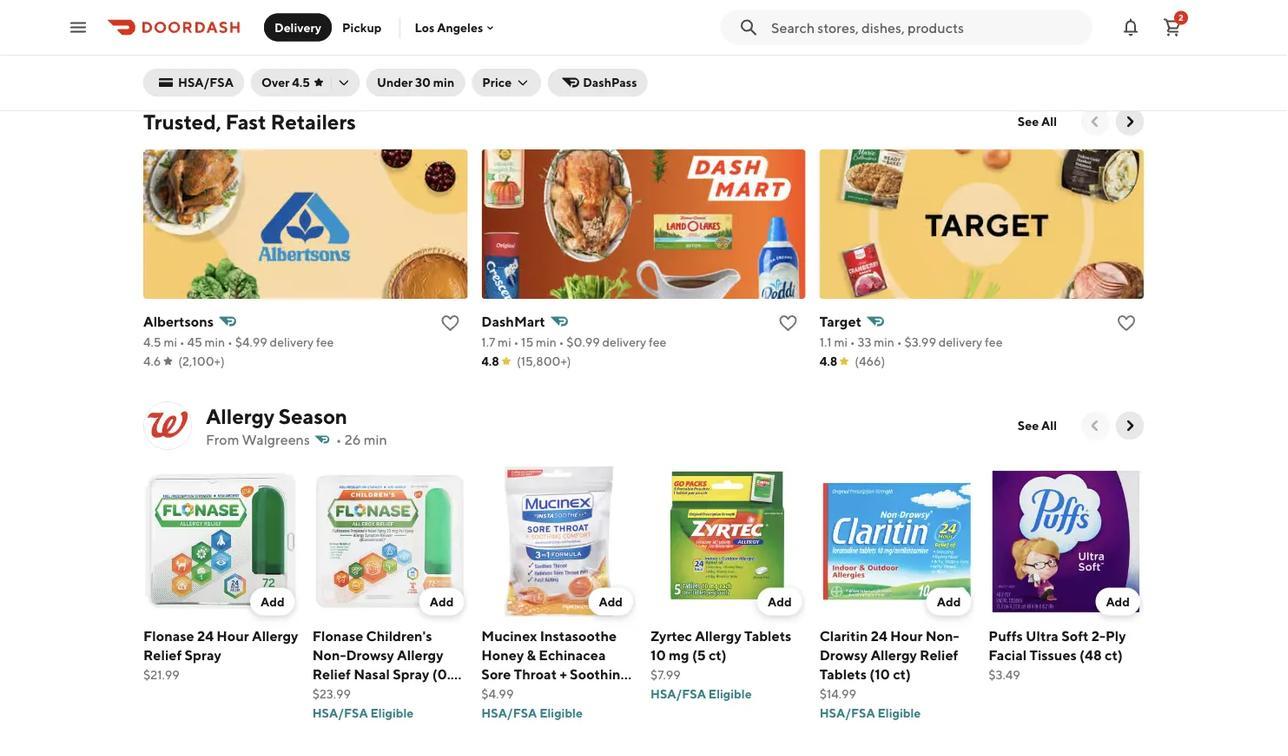 Task type: locate. For each thing, give the bounding box(es) containing it.
$21.99
[[143, 667, 180, 682]]

tablets left claritin
[[745, 627, 792, 644]]

0 horizontal spatial mi
[[164, 335, 177, 349]]

hsa/fsa
[[313, 33, 368, 47], [143, 52, 199, 67], [482, 52, 537, 67], [651, 52, 706, 67], [820, 52, 876, 67], [178, 75, 234, 89], [651, 687, 706, 701], [313, 706, 368, 720], [482, 706, 537, 720], [820, 706, 876, 720]]

1 horizontal spatial 4.8
[[820, 354, 838, 368]]

2 horizontal spatial mi
[[835, 335, 848, 349]]

24 for claritin
[[871, 627, 888, 644]]

1 horizontal spatial 24
[[871, 627, 888, 644]]

fee for target
[[985, 335, 1003, 349]]

3 delivery from the left
[[939, 335, 983, 349]]

• left '45'
[[180, 335, 185, 349]]

tablets
[[745, 627, 792, 644], [820, 666, 867, 682]]

2 horizontal spatial relief
[[920, 647, 959, 663]]

min inside under 30 min button
[[433, 75, 455, 89]]

ct) right (5
[[709, 647, 727, 663]]

0 horizontal spatial fee
[[316, 335, 334, 349]]

click to add this store to your saved list image for dashmart
[[778, 313, 799, 334]]

flonase up nasal
[[313, 627, 363, 644]]

1 horizontal spatial $4.99
[[482, 687, 514, 701]]

0 horizontal spatial flonase
[[143, 627, 194, 644]]

tablets inside the claritin 24 hour non- drowsy allergy relief tablets (10 ct) $14.99 hsa/fsa eligible
[[820, 666, 867, 682]]

0 vertical spatial see
[[1018, 114, 1039, 129]]

delivery up allergy season
[[270, 335, 314, 349]]

2 flonase from the left
[[313, 627, 363, 644]]

1 horizontal spatial flonase
[[313, 627, 363, 644]]

1 vertical spatial spray
[[393, 666, 430, 682]]

10
[[651, 647, 666, 663]]

hsa/fsa inside hsa/fsa button
[[178, 75, 234, 89]]

all
[[1042, 114, 1057, 129], [1042, 418, 1057, 433]]

fee right "$0.99"
[[649, 335, 667, 349]]

relief up $21.99
[[143, 647, 182, 663]]

2 4.8 from the left
[[820, 354, 838, 368]]

claritin 24 hour non-drowsy allergy relief tablets (10 ct) image
[[820, 464, 975, 619]]

0 horizontal spatial 4.5
[[143, 335, 161, 349]]

delivery right $3.99
[[939, 335, 983, 349]]

$4.99 right '45'
[[235, 335, 267, 349]]

30
[[415, 75, 431, 89]]

(466)
[[855, 354, 886, 368]]

1 hour from the left
[[217, 627, 249, 644]]

1 vertical spatial all
[[1042, 418, 1057, 433]]

45
[[187, 335, 202, 349]]

1 vertical spatial see all
[[1018, 418, 1057, 433]]

1 horizontal spatial fee
[[649, 335, 667, 349]]

0 horizontal spatial click to add this store to your saved list image
[[778, 313, 799, 334]]

Store search: begin typing to search for stores available on DoorDash text field
[[772, 18, 1083, 37]]

over 4.5 button
[[251, 69, 360, 96]]

+
[[560, 666, 567, 682]]

add button
[[250, 588, 295, 616], [250, 588, 295, 616], [419, 588, 464, 616], [419, 588, 464, 616], [589, 588, 633, 616], [589, 588, 633, 616], [758, 588, 803, 616], [758, 588, 803, 616], [927, 588, 972, 616], [927, 588, 972, 616], [1096, 588, 1141, 616], [1096, 588, 1141, 616]]

$6.99 hsa/fsa eligible
[[482, 33, 583, 67], [820, 33, 921, 67]]

0 horizontal spatial $6.99 hsa/fsa eligible
[[482, 33, 583, 67]]

allergy inside zyrtec allergy tablets 10 mg (5 ct) $7.99 hsa/fsa eligible
[[695, 627, 742, 644]]

24 inside flonase 24 hour allergy relief spray $21.99
[[197, 627, 214, 644]]

0 vertical spatial 4.5
[[292, 75, 310, 89]]

1 see from the top
[[1018, 114, 1039, 129]]

3 add from the left
[[599, 594, 623, 609]]

1 see all link from the top
[[1008, 108, 1068, 136]]

1 horizontal spatial non-
[[926, 627, 960, 644]]

relief left facial
[[920, 647, 959, 663]]

2 delivery from the left
[[603, 335, 647, 349]]

2 24 from the left
[[871, 627, 888, 644]]

0 horizontal spatial $6.99
[[482, 33, 514, 47]]

see all for previous button of carousel image
[[1018, 114, 1057, 129]]

ct) inside the "puffs ultra soft 2-ply facial tissues (48 ct) $3.49"
[[1105, 647, 1123, 663]]

$4.99 inside "$4.99 hsa/fsa eligible"
[[482, 687, 514, 701]]

min right 30
[[433, 75, 455, 89]]

click to add this store to your saved list image for target
[[1117, 313, 1137, 334]]

over 4.5
[[262, 75, 310, 89]]

click to add this store to your saved list image
[[440, 313, 461, 334]]

see all link left previous button of carousel icon
[[1008, 412, 1068, 440]]

add
[[261, 594, 285, 609], [430, 594, 454, 609], [599, 594, 623, 609], [768, 594, 792, 609], [937, 594, 961, 609], [1106, 594, 1130, 609]]

1 click to add this store to your saved list image from the left
[[778, 313, 799, 334]]

1 24 from the left
[[197, 627, 214, 644]]

mi right 1.1
[[835, 335, 848, 349]]

2 $6.99 hsa/fsa eligible from the left
[[820, 33, 921, 67]]

see all link
[[1008, 108, 1068, 136], [1008, 412, 1068, 440]]

$18.99
[[313, 14, 349, 28]]

2 mi from the left
[[498, 335, 511, 349]]

all left previous button of carousel icon
[[1042, 418, 1057, 433]]

(48
[[1080, 647, 1102, 663]]

min right '45'
[[205, 335, 225, 349]]

2 button
[[1156, 10, 1190, 45]]

1 horizontal spatial relief
[[313, 666, 351, 682]]

season
[[279, 404, 348, 428]]

• right '45'
[[228, 335, 233, 349]]

mi right 1.7
[[498, 335, 511, 349]]

5 add from the left
[[937, 594, 961, 609]]

drowsy inside flonase children's non-drowsy allergy relief nasal spray (0.38 oz)
[[346, 647, 394, 663]]

3 mi from the left
[[835, 335, 848, 349]]

trusted, fast retailers
[[143, 109, 356, 134]]

eligible inside $23.99 hsa/fsa eligible
[[371, 706, 414, 720]]

sore
[[482, 666, 511, 682]]

see all link left previous button of carousel image
[[1008, 108, 1068, 136]]

$14.99
[[820, 687, 857, 701]]

non- left puffs
[[926, 627, 960, 644]]

1 horizontal spatial $6.99 hsa/fsa eligible
[[820, 33, 921, 67]]

4.8 down 1.7
[[482, 354, 500, 368]]

next button of carousel image
[[1122, 113, 1139, 130]]

0 horizontal spatial hour
[[217, 627, 249, 644]]

eligible inside $18.99 hsa/fsa eligible
[[371, 33, 414, 47]]

drops
[[539, 685, 578, 701]]

drowsy inside the claritin 24 hour non- drowsy allergy relief tablets (10 ct) $14.99 hsa/fsa eligible
[[820, 647, 868, 663]]

mi for dashmart
[[498, 335, 511, 349]]

2 hour from the left
[[891, 627, 923, 644]]

min for dashmart
[[536, 335, 557, 349]]

allergy inside flonase 24 hour allergy relief spray $21.99
[[252, 627, 298, 644]]

tablets inside zyrtec allergy tablets 10 mg (5 ct) $7.99 hsa/fsa eligible
[[745, 627, 792, 644]]

hour inside flonase 24 hour allergy relief spray $21.99
[[217, 627, 249, 644]]

ultra
[[1026, 627, 1059, 644]]

hour for spray
[[217, 627, 249, 644]]

relief inside the claritin 24 hour non- drowsy allergy relief tablets (10 ct) $14.99 hsa/fsa eligible
[[920, 647, 959, 663]]

los angeles button
[[415, 20, 497, 35]]

add for zyrtec allergy tablets 10 mg (5 ct)
[[768, 594, 792, 609]]

see all left previous button of carousel icon
[[1018, 418, 1057, 433]]

mi down albertsons
[[164, 335, 177, 349]]

0 vertical spatial non-
[[926, 627, 960, 644]]

0 vertical spatial see all
[[1018, 114, 1057, 129]]

1 horizontal spatial 4.5
[[292, 75, 310, 89]]

relief
[[143, 647, 182, 663], [920, 647, 959, 663], [313, 666, 351, 682]]

• left 26
[[336, 431, 342, 448]]

soothing
[[570, 666, 629, 682]]

0 horizontal spatial spray
[[185, 647, 221, 663]]

min right 33
[[874, 335, 895, 349]]

1 vertical spatial tablets
[[820, 666, 867, 682]]

1 horizontal spatial hour
[[891, 627, 923, 644]]

2 fee from the left
[[649, 335, 667, 349]]

2 drowsy from the left
[[820, 647, 868, 663]]

relief up "$23.99"
[[313, 666, 351, 682]]

24 for flonase
[[197, 627, 214, 644]]

• left "$0.99"
[[559, 335, 564, 349]]

0 vertical spatial all
[[1042, 114, 1057, 129]]

4 add from the left
[[768, 594, 792, 609]]

drowsy
[[346, 647, 394, 663], [820, 647, 868, 663]]

ct) right (10
[[893, 666, 911, 682]]

hour inside the claritin 24 hour non- drowsy allergy relief tablets (10 ct) $14.99 hsa/fsa eligible
[[891, 627, 923, 644]]

$3.99
[[905, 335, 937, 349]]

min right 15 at top
[[536, 335, 557, 349]]

1 horizontal spatial delivery
[[603, 335, 647, 349]]

add for flonase children's non-drowsy allergy relief nasal spray (0.38 oz)
[[430, 594, 454, 609]]

0 vertical spatial spray
[[185, 647, 221, 663]]

eligible
[[371, 33, 414, 47], [201, 52, 245, 67], [540, 52, 583, 67], [709, 52, 752, 67], [878, 52, 921, 67], [709, 687, 752, 701], [371, 706, 414, 720], [540, 706, 583, 720], [878, 706, 921, 720]]

ct) down the ply
[[1105, 647, 1123, 663]]

1 horizontal spatial click to add this store to your saved list image
[[1117, 313, 1137, 334]]

1 $6.99 hsa/fsa eligible from the left
[[482, 33, 583, 67]]

1 add from the left
[[261, 594, 285, 609]]

delivery for dashmart
[[603, 335, 647, 349]]

15
[[521, 335, 534, 349]]

non- inside flonase children's non-drowsy allergy relief nasal spray (0.38 oz)
[[313, 647, 346, 663]]

1 horizontal spatial $6.99
[[820, 33, 852, 47]]

dashpass button
[[548, 69, 648, 96]]

min
[[433, 75, 455, 89], [205, 335, 225, 349], [536, 335, 557, 349], [874, 335, 895, 349], [364, 431, 387, 448]]

1 horizontal spatial spray
[[393, 666, 430, 682]]

$4.99 down sore
[[482, 687, 514, 701]]

flonase
[[143, 627, 194, 644], [313, 627, 363, 644]]

1 drowsy from the left
[[346, 647, 394, 663]]

add for mucinex instasoothe honey & echinacea sore throat + soothing comfort drops (20 ct)
[[599, 594, 623, 609]]

hsa/fsa inside $23.99 hsa/fsa eligible
[[313, 706, 368, 720]]

all left previous button of carousel image
[[1042, 114, 1057, 129]]

fee for dashmart
[[649, 335, 667, 349]]

2 see all link from the top
[[1008, 412, 1068, 440]]

flonase for flonase children's non-drowsy allergy relief nasal spray (0.38 oz)
[[313, 627, 363, 644]]

$6.99
[[482, 33, 514, 47], [820, 33, 852, 47]]

0 horizontal spatial non-
[[313, 647, 346, 663]]

eligible inside zyrtec allergy tablets 10 mg (5 ct) $7.99 hsa/fsa eligible
[[709, 687, 752, 701]]

1 horizontal spatial mi
[[498, 335, 511, 349]]

mucinex
[[482, 627, 537, 644]]

•
[[180, 335, 185, 349], [228, 335, 233, 349], [514, 335, 519, 349], [559, 335, 564, 349], [850, 335, 856, 349], [897, 335, 902, 349], [336, 431, 342, 448]]

puffs ultra soft 2-ply facial tissues (48 ct) image
[[989, 464, 1144, 619]]

tablets up $14.99
[[820, 666, 867, 682]]

0 vertical spatial see all link
[[1008, 108, 1068, 136]]

flonase inside flonase 24 hour allergy relief spray $21.99
[[143, 627, 194, 644]]

0 horizontal spatial delivery
[[270, 335, 314, 349]]

1 vertical spatial $4.99
[[482, 687, 514, 701]]

2 horizontal spatial fee
[[985, 335, 1003, 349]]

fee for albertsons
[[316, 335, 334, 349]]

2 see all from the top
[[1018, 418, 1057, 433]]

albertsons
[[143, 313, 214, 330]]

1 items, open order cart image
[[1163, 17, 1183, 38]]

flonase up $21.99
[[143, 627, 194, 644]]

see all for previous button of carousel icon
[[1018, 418, 1057, 433]]

0 horizontal spatial 4.8
[[482, 354, 500, 368]]

0 horizontal spatial relief
[[143, 647, 182, 663]]

1 vertical spatial 4.5
[[143, 335, 161, 349]]

allergy inside the claritin 24 hour non- drowsy allergy relief tablets (10 ct) $14.99 hsa/fsa eligible
[[871, 647, 917, 663]]

0 vertical spatial $4.99
[[235, 335, 267, 349]]

drowsy down claritin
[[820, 647, 868, 663]]

click to add this store to your saved list image
[[778, 313, 799, 334], [1117, 313, 1137, 334]]

drowsy up nasal
[[346, 647, 394, 663]]

dashpass
[[583, 75, 637, 89]]

fast
[[226, 109, 266, 134]]

24 inside the claritin 24 hour non- drowsy allergy relief tablets (10 ct) $14.99 hsa/fsa eligible
[[871, 627, 888, 644]]

1 vertical spatial see
[[1018, 418, 1039, 433]]

fee
[[316, 335, 334, 349], [649, 335, 667, 349], [985, 335, 1003, 349]]

from walgreens
[[206, 431, 310, 448]]

1 mi from the left
[[164, 335, 177, 349]]

4.8 down 1.1
[[820, 354, 838, 368]]

1 delivery from the left
[[270, 335, 314, 349]]

2 see from the top
[[1018, 418, 1039, 433]]

see all left previous button of carousel image
[[1018, 114, 1057, 129]]

2 all from the top
[[1042, 418, 1057, 433]]

2 click to add this store to your saved list image from the left
[[1117, 313, 1137, 334]]

under
[[377, 75, 413, 89]]

$3.49
[[989, 667, 1021, 682]]

6 add from the left
[[1106, 594, 1130, 609]]

1 all from the top
[[1042, 114, 1057, 129]]

1.1 mi • 33 min • $3.99 delivery fee
[[820, 335, 1003, 349]]

all for previous button of carousel image
[[1042, 114, 1057, 129]]

notification bell image
[[1121, 17, 1142, 38]]

mg
[[669, 647, 690, 663]]

1 4.8 from the left
[[482, 354, 500, 368]]

2 add from the left
[[430, 594, 454, 609]]

see all link for previous button of carousel icon
[[1008, 412, 1068, 440]]

ct) right (20
[[607, 685, 625, 701]]

1 see all from the top
[[1018, 114, 1057, 129]]

1 flonase from the left
[[143, 627, 194, 644]]

0 vertical spatial tablets
[[745, 627, 792, 644]]

see
[[1018, 114, 1039, 129], [1018, 418, 1039, 433]]

fee right $3.99
[[985, 335, 1003, 349]]

1 vertical spatial non-
[[313, 647, 346, 663]]

(5
[[692, 647, 706, 663]]

flonase inside flonase children's non-drowsy allergy relief nasal spray (0.38 oz)
[[313, 627, 363, 644]]

allergy
[[206, 404, 275, 428], [252, 627, 298, 644], [695, 627, 742, 644], [397, 647, 444, 663], [871, 647, 917, 663]]

3 fee from the left
[[985, 335, 1003, 349]]

all for previous button of carousel icon
[[1042, 418, 1057, 433]]

spray
[[185, 647, 221, 663], [393, 666, 430, 682]]

4.5 up the 4.6
[[143, 335, 161, 349]]

1 horizontal spatial drowsy
[[820, 647, 868, 663]]

4.8
[[482, 354, 500, 368], [820, 354, 838, 368]]

1 fee from the left
[[316, 335, 334, 349]]

2 horizontal spatial delivery
[[939, 335, 983, 349]]

0 horizontal spatial 24
[[197, 627, 214, 644]]

4.5 right over
[[292, 75, 310, 89]]

0 horizontal spatial tablets
[[745, 627, 792, 644]]

claritin
[[820, 627, 868, 644]]

pickup button
[[332, 13, 392, 41]]

ct) inside mucinex instasoothe honey & echinacea sore throat + soothing comfort drops (20 ct)
[[607, 685, 625, 701]]

see all
[[1018, 114, 1057, 129], [1018, 418, 1057, 433]]

see left previous button of carousel image
[[1018, 114, 1039, 129]]

4.5
[[292, 75, 310, 89], [143, 335, 161, 349]]

price
[[483, 75, 512, 89]]

see all link for previous button of carousel image
[[1008, 108, 1068, 136]]

• left 15 at top
[[514, 335, 519, 349]]

delivery right "$0.99"
[[603, 335, 647, 349]]

1 horizontal spatial tablets
[[820, 666, 867, 682]]

over
[[262, 75, 290, 89]]

1 vertical spatial see all link
[[1008, 412, 1068, 440]]

delivery for albertsons
[[270, 335, 314, 349]]

pickup
[[342, 20, 382, 34]]

fee up season
[[316, 335, 334, 349]]

non- up oz)
[[313, 647, 346, 663]]

0 horizontal spatial drowsy
[[346, 647, 394, 663]]

see left previous button of carousel icon
[[1018, 418, 1039, 433]]

hsa/fsa inside the $15.99 hsa/fsa eligible
[[143, 52, 199, 67]]

0 horizontal spatial $4.99
[[235, 335, 267, 349]]



Task type: describe. For each thing, give the bounding box(es) containing it.
claritin 24 hour non- drowsy allergy relief tablets (10 ct) $14.99 hsa/fsa eligible
[[820, 627, 960, 720]]

(10
[[870, 666, 891, 682]]

1.7 mi • 15 min • $0.99 delivery fee
[[482, 335, 667, 349]]

mucinex instasoothe honey & echinacea sore throat + soothing comfort drops (20 ct) image
[[482, 464, 637, 619]]

(0.38
[[432, 666, 467, 682]]

tissues
[[1030, 647, 1077, 663]]

zyrtec
[[651, 627, 693, 644]]

flonase children's non-drowsy allergy relief nasal spray (0.38 oz) image
[[313, 464, 468, 619]]

puffs ultra soft 2-ply facial tissues (48 ct) $3.49
[[989, 627, 1127, 682]]

$0.99
[[567, 335, 600, 349]]

hsa/fsa inside "$4.99 hsa/fsa eligible"
[[482, 706, 537, 720]]

eligible inside the claritin 24 hour non- drowsy allergy relief tablets (10 ct) $14.99 hsa/fsa eligible
[[878, 706, 921, 720]]

price button
[[472, 69, 541, 96]]

flonase for flonase 24 hour allergy relief spray $21.99
[[143, 627, 194, 644]]

hour for allergy
[[891, 627, 923, 644]]

next button of carousel image
[[1122, 417, 1139, 434]]

hsa/fsa inside the claritin 24 hour non- drowsy allergy relief tablets (10 ct) $14.99 hsa/fsa eligible
[[820, 706, 876, 720]]

previous button of carousel image
[[1087, 417, 1104, 434]]

trusted,
[[143, 109, 221, 134]]

allergy season
[[206, 404, 348, 428]]

add for puffs ultra soft 2-ply facial tissues (48 ct)
[[1106, 594, 1130, 609]]

• left $3.99
[[897, 335, 902, 349]]

facial
[[989, 647, 1027, 663]]

2-
[[1092, 627, 1106, 644]]

ct) inside the claritin 24 hour non- drowsy allergy relief tablets (10 ct) $14.99 hsa/fsa eligible
[[893, 666, 911, 682]]

ct) inside zyrtec allergy tablets 10 mg (5 ct) $7.99 hsa/fsa eligible
[[709, 647, 727, 663]]

1.1
[[820, 335, 832, 349]]

under 30 min
[[377, 75, 455, 89]]

mi for target
[[835, 335, 848, 349]]

see for previous button of carousel icon see all "link"
[[1018, 418, 1039, 433]]

zyrtec allergy tablets 10 mg (5 ct) $7.99 hsa/fsa eligible
[[651, 627, 792, 701]]

4.8 for dashmart
[[482, 354, 500, 368]]

1 $6.99 from the left
[[482, 33, 514, 47]]

dashmart
[[482, 313, 545, 330]]

add for flonase 24 hour allergy relief spray
[[261, 594, 285, 609]]

see for see all "link" associated with previous button of carousel image
[[1018, 114, 1039, 129]]

spray inside flonase children's non-drowsy allergy relief nasal spray (0.38 oz)
[[393, 666, 430, 682]]

instasoothe
[[540, 627, 617, 644]]

mi for albertsons
[[164, 335, 177, 349]]

open menu image
[[68, 17, 89, 38]]

flonase 24 hour allergy relief spray image
[[143, 464, 299, 619]]

delivery button
[[264, 13, 332, 41]]

comfort
[[482, 685, 537, 701]]

1.7
[[482, 335, 496, 349]]

throat
[[514, 666, 557, 682]]

$15.99
[[143, 33, 181, 47]]

2
[[1179, 13, 1184, 23]]

angeles
[[437, 20, 483, 35]]

4.5 inside button
[[292, 75, 310, 89]]

los
[[415, 20, 435, 35]]

26
[[345, 431, 361, 448]]

eligible inside "$4.99 hsa/fsa eligible"
[[540, 706, 583, 720]]

$18.99 hsa/fsa eligible
[[313, 14, 414, 47]]

relief inside flonase 24 hour allergy relief spray $21.99
[[143, 647, 182, 663]]

non- inside the claritin 24 hour non- drowsy allergy relief tablets (10 ct) $14.99 hsa/fsa eligible
[[926, 627, 960, 644]]

4.5 mi • 45 min • $4.99 delivery fee
[[143, 335, 334, 349]]

spray inside flonase 24 hour allergy relief spray $21.99
[[185, 647, 221, 663]]

target
[[820, 313, 862, 330]]

• 26 min
[[336, 431, 387, 448]]

eligible inside the $15.99 hsa/fsa eligible
[[201, 52, 245, 67]]

flonase children's non-drowsy allergy relief nasal spray (0.38 oz)
[[313, 627, 467, 701]]

puffs
[[989, 627, 1023, 644]]

under 30 min button
[[367, 69, 465, 96]]

relief inside flonase children's non-drowsy allergy relief nasal spray (0.38 oz)
[[313, 666, 351, 682]]

from
[[206, 431, 239, 448]]

33
[[858, 335, 872, 349]]

retailers
[[271, 109, 356, 134]]

(15,800+)
[[517, 354, 571, 368]]

$23.99
[[313, 687, 351, 701]]

$7.99
[[651, 667, 681, 682]]

2 $6.99 from the left
[[820, 33, 852, 47]]

walgreens
[[242, 431, 310, 448]]

min right 26
[[364, 431, 387, 448]]

los angeles
[[415, 20, 483, 35]]

hsa/fsa button
[[143, 69, 244, 96]]

$23.99 hsa/fsa eligible
[[313, 687, 414, 720]]

children's
[[366, 627, 432, 644]]

allergy inside flonase children's non-drowsy allergy relief nasal spray (0.38 oz)
[[397, 647, 444, 663]]

min for albertsons
[[205, 335, 225, 349]]

delivery
[[275, 20, 322, 34]]

(2,100+)
[[178, 354, 225, 368]]

oz)
[[313, 685, 333, 701]]

hsa/fsa eligible
[[651, 52, 752, 67]]

4.6
[[143, 354, 161, 368]]

4.8 for target
[[820, 354, 838, 368]]

(20
[[581, 685, 604, 701]]

add for claritin 24 hour non- drowsy allergy relief tablets (10 ct)
[[937, 594, 961, 609]]

flonase 24 hour allergy relief spray $21.99
[[143, 627, 298, 682]]

• left 33
[[850, 335, 856, 349]]

zyrtec allergy tablets 10 mg (5 ct) image
[[651, 464, 806, 619]]

hsa/fsa inside zyrtec allergy tablets 10 mg (5 ct) $7.99 hsa/fsa eligible
[[651, 687, 706, 701]]

delivery for target
[[939, 335, 983, 349]]

&
[[527, 647, 536, 663]]

hsa/fsa inside $18.99 hsa/fsa eligible
[[313, 33, 368, 47]]

$15.99 hsa/fsa eligible
[[143, 33, 245, 67]]

honey
[[482, 647, 524, 663]]

nasal
[[354, 666, 390, 682]]

soft
[[1062, 627, 1089, 644]]

echinacea
[[539, 647, 606, 663]]

$4.99 hsa/fsa eligible
[[482, 687, 583, 720]]

mucinex instasoothe honey & echinacea sore throat + soothing comfort drops (20 ct)
[[482, 627, 629, 701]]

trusted, fast retailers link
[[143, 108, 356, 136]]

ply
[[1106, 627, 1127, 644]]

previous button of carousel image
[[1087, 113, 1104, 130]]

min for target
[[874, 335, 895, 349]]



Task type: vqa. For each thing, say whether or not it's contained in the screenshot.
Tablets
yes



